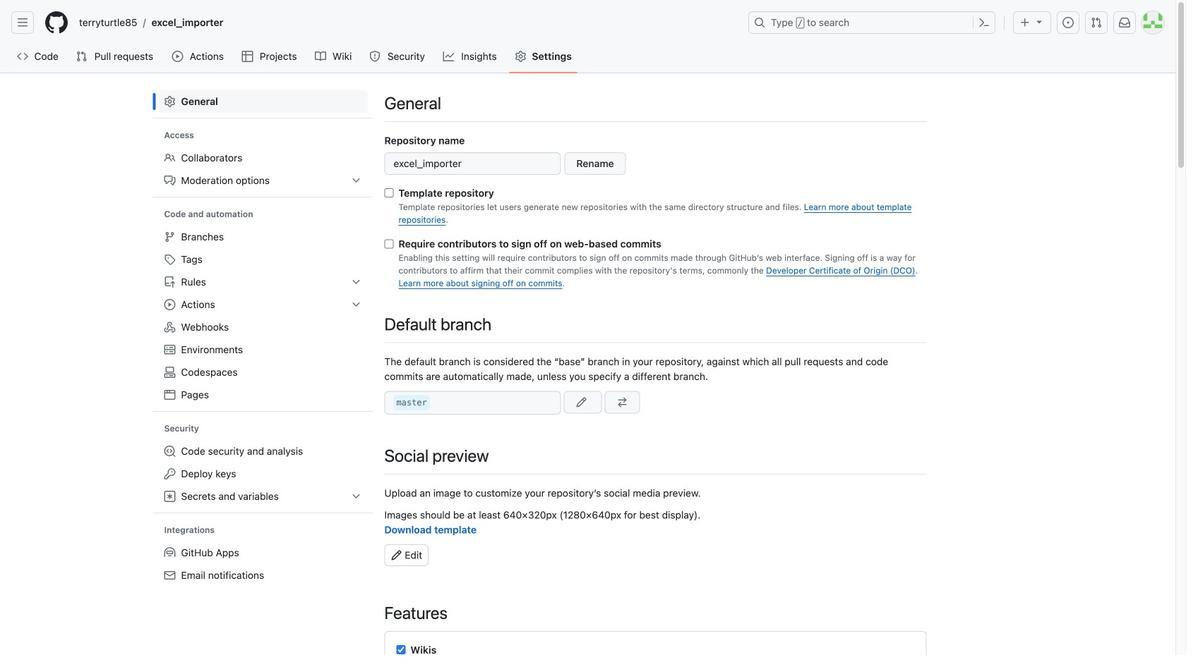 Task type: describe. For each thing, give the bounding box(es) containing it.
wikis group
[[396, 643, 915, 656]]

triangle down image
[[1034, 16, 1045, 27]]

server image
[[164, 345, 175, 356]]

code image
[[17, 51, 28, 62]]

key image
[[164, 469, 175, 480]]

notifications image
[[1119, 17, 1130, 28]]

browser image
[[164, 390, 175, 401]]

shield image
[[369, 51, 381, 62]]

rename branch image
[[576, 397, 587, 408]]

switch to another branch image
[[617, 397, 628, 408]]

people image
[[164, 153, 175, 164]]

codescan image
[[164, 446, 175, 458]]

0 vertical spatial git pull request image
[[1091, 17, 1102, 28]]

plus image
[[1020, 17, 1031, 28]]

issue opened image
[[1063, 17, 1074, 28]]

codespaces image
[[164, 367, 175, 378]]

tag image
[[164, 254, 175, 265]]

webhook image
[[164, 322, 175, 333]]

table image
[[242, 51, 253, 62]]



Task type: vqa. For each thing, say whether or not it's contained in the screenshot.
"browser" ICON
yes



Task type: locate. For each thing, give the bounding box(es) containing it.
1 vertical spatial git pull request image
[[76, 51, 87, 62]]

None checkbox
[[384, 189, 394, 198]]

git pull request image
[[1091, 17, 1102, 28], [76, 51, 87, 62]]

homepage image
[[45, 11, 68, 34]]

git pull request image right 'issue opened' image
[[1091, 17, 1102, 28]]

list
[[73, 11, 740, 34], [159, 147, 368, 192], [159, 226, 368, 407], [159, 441, 368, 508], [159, 542, 368, 587]]

None checkbox
[[384, 240, 394, 249], [396, 646, 406, 655], [384, 240, 394, 249], [396, 646, 406, 655]]

git pull request image right the code image
[[76, 51, 87, 62]]

1 horizontal spatial git pull request image
[[1091, 17, 1102, 28]]

play image
[[172, 51, 183, 62]]

graph image
[[443, 51, 454, 62]]

gear image
[[515, 51, 526, 62]]

command palette image
[[979, 17, 990, 28]]

book image
[[315, 51, 326, 62]]

hubot image
[[164, 548, 175, 559]]

pencil image
[[391, 550, 402, 562]]

0 horizontal spatial git pull request image
[[76, 51, 87, 62]]

git branch image
[[164, 232, 175, 243]]

mail image
[[164, 570, 175, 582]]

None text field
[[384, 153, 561, 175]]

gear image
[[164, 96, 175, 107]]



